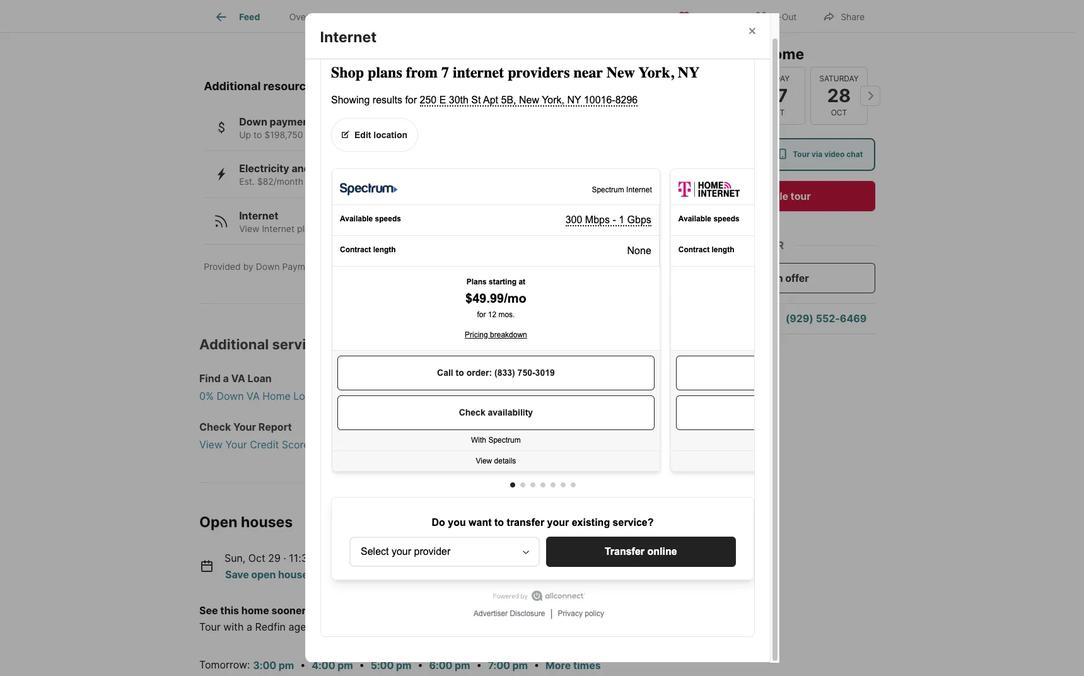 Task type: describe. For each thing, give the bounding box(es) containing it.
7:00 pm button
[[488, 658, 529, 674]]

29
[[268, 552, 281, 565]]

view your credit score link
[[199, 437, 666, 453]]

find
[[199, 372, 221, 385]]

agent
[[289, 621, 316, 633]]

6:00
[[429, 660, 453, 672]]

to inside down payment assistance up to $198,750 available from 12 programs
[[254, 129, 262, 140]]

with
[[224, 621, 244, 633]]

sun, oct 29 · 11:30am - 1pm save open house
[[225, 552, 360, 581]]

friday 27 oct
[[764, 74, 790, 117]]

more times link
[[546, 660, 601, 672]]

tax
[[482, 12, 495, 22]]

6:00 pm button
[[429, 658, 471, 674]]

plans
[[297, 223, 319, 234]]

or
[[770, 239, 784, 252]]

for
[[421, 223, 432, 234]]

·
[[284, 552, 286, 565]]

open inside the sun, oct 29 · 11:30am - 1pm save open house
[[251, 568, 276, 581]]

and right wattbuy,
[[405, 261, 421, 272]]

an
[[771, 272, 783, 285]]

times
[[574, 660, 601, 672]]

tour for go
[[702, 45, 731, 63]]

28
[[828, 84, 851, 106]]

4 • from the left
[[476, 659, 482, 671]]

the
[[465, 621, 480, 633]]

thursday
[[694, 74, 735, 83]]

video
[[825, 150, 845, 159]]

history
[[498, 12, 526, 22]]

additional resources
[[204, 80, 319, 93]]

see
[[199, 604, 218, 617]]

est.
[[239, 176, 255, 187]]

x-
[[773, 11, 782, 22]]

score
[[282, 439, 310, 451]]

tour for tour via video chat
[[793, 150, 810, 159]]

1 vertical spatial your
[[226, 439, 247, 451]]

&
[[474, 12, 480, 22]]

tour via video chat option
[[767, 138, 876, 171]]

a for question
[[712, 313, 718, 325]]

list box containing tour in person
[[678, 138, 876, 171]]

it's
[[678, 217, 689, 227]]

x-out
[[773, 11, 797, 22]]

start
[[745, 272, 769, 285]]

payment
[[270, 115, 313, 128]]

sale
[[454, 12, 471, 22]]

home up "friday"
[[765, 45, 805, 63]]

(929)
[[786, 313, 814, 325]]

0%
[[199, 390, 214, 403]]

(929) 552-6469 link
[[786, 313, 867, 325]]

friday
[[764, 74, 790, 83]]

question
[[721, 313, 764, 325]]

internet for internet view internet plans and providers available for this home
[[239, 209, 279, 222]]

open
[[199, 514, 238, 531]]

tour inside see this home sooner tour with a redfin agent to check out this home before the open house and other buyers.
[[199, 621, 221, 633]]

provided
[[204, 261, 241, 272]]

view inside internet view internet plans and providers available for this home
[[239, 223, 260, 234]]

out
[[782, 11, 797, 22]]

(929) 552-6469
[[786, 313, 867, 325]]

552-
[[816, 313, 840, 325]]

get
[[328, 390, 345, 403]]

down inside down payment assistance up to $198,750 available from 12 programs
[[239, 115, 268, 128]]

4:00 pm button
[[311, 658, 354, 674]]

details
[[397, 12, 424, 22]]

save
[[225, 568, 249, 581]]

out
[[363, 621, 378, 633]]

sooner
[[272, 604, 306, 617]]

sale & tax history
[[454, 12, 526, 22]]

oct for 27
[[769, 108, 785, 117]]

11:30am
[[289, 552, 330, 565]]

schedule
[[743, 190, 789, 203]]

see this home sooner tour with a redfin agent to check out this home before the open house and other buyers.
[[199, 604, 626, 633]]

a for va
[[223, 372, 229, 385]]

open inside see this home sooner tour with a redfin agent to check out this home before the open house and other buyers.
[[483, 621, 507, 633]]

loans:
[[294, 390, 325, 403]]

ask
[[691, 313, 710, 325]]

saturday 28 oct
[[820, 74, 859, 117]]

5 pm from the left
[[513, 660, 528, 672]]

save open house button
[[225, 566, 309, 583]]

feed
[[239, 12, 260, 22]]

payment
[[282, 261, 319, 272]]

down payment assistance up to $198,750 available from 12 programs
[[239, 115, 418, 140]]

start an offer
[[745, 272, 809, 285]]

view inside check your report view your credit score
[[199, 439, 223, 451]]

4 pm from the left
[[455, 660, 471, 672]]

feed link
[[214, 9, 260, 25]]

5 • from the left
[[534, 659, 540, 671]]

wattbuy,
[[365, 261, 402, 272]]

schools
[[555, 12, 588, 22]]

and inside internet view internet plans and providers available for this home
[[322, 223, 338, 234]]

home
[[263, 390, 291, 403]]

house inside the sun, oct 29 · 11:30am - 1pm save open house
[[278, 568, 308, 581]]

and inside electricity and solar est. $82/month
[[292, 162, 310, 175]]

oct for 28
[[831, 108, 848, 117]]

go tour this home
[[678, 45, 805, 63]]

sun,
[[225, 552, 246, 565]]

1 • from the left
[[300, 659, 306, 671]]

1 horizontal spatial va
[[247, 390, 260, 403]]

and inside see this home sooner tour with a redfin agent to check out this home before the open house and other buyers.
[[542, 621, 560, 633]]

-
[[333, 552, 337, 565]]

favorite button
[[667, 3, 740, 29]]

overview
[[289, 12, 329, 22]]



Task type: vqa. For each thing, say whether or not it's contained in the screenshot.
the saturday 28 oct
yes



Task type: locate. For each thing, give the bounding box(es) containing it.
electricity and solar est. $82/month
[[239, 162, 337, 187]]

2 vertical spatial internet
[[262, 223, 295, 234]]

advertisement for find a va loan 0% down va home loans: get quote
[[537, 376, 589, 385]]

None button
[[748, 67, 806, 125], [811, 67, 868, 125], [748, 67, 806, 125], [811, 67, 868, 125]]

this
[[734, 45, 761, 63], [435, 223, 450, 234], [220, 604, 239, 617], [381, 621, 399, 633]]

a inside see this home sooner tour with a redfin agent to check out this home before the open house and other buyers.
[[247, 621, 252, 633]]

3:00 pm button
[[253, 658, 295, 674]]

saturday
[[820, 74, 859, 83]]

x-out button
[[745, 3, 808, 29]]

advertisement for check your report view your credit score
[[537, 424, 589, 434]]

1 advertisement from the top
[[537, 376, 589, 385]]

0 horizontal spatial tour
[[702, 45, 731, 63]]

tab list containing feed
[[199, 0, 613, 32]]

3 pm from the left
[[396, 660, 412, 672]]

2 horizontal spatial a
[[712, 313, 718, 325]]

Thursday button
[[686, 66, 743, 126]]

offer
[[786, 272, 809, 285]]

5:00
[[371, 660, 394, 672]]

property details
[[358, 12, 424, 22]]

internet left plans
[[262, 223, 295, 234]]

0 vertical spatial house
[[278, 568, 308, 581]]

• left the more on the right of page
[[534, 659, 540, 671]]

your down check
[[226, 439, 247, 451]]

internet down est.
[[239, 209, 279, 222]]

1 vertical spatial to
[[319, 621, 328, 633]]

oct inside the sun, oct 29 · 11:30am - 1pm save open house
[[249, 552, 266, 565]]

internet dialog
[[305, 14, 780, 663]]

$82/month
[[257, 176, 304, 187]]

1 vertical spatial advertisement
[[537, 424, 589, 434]]

0 horizontal spatial oct
[[249, 552, 266, 565]]

overview tab
[[275, 2, 343, 32]]

by
[[243, 261, 254, 272]]

1 pm from the left
[[279, 660, 294, 672]]

available left 'for' at the left top of page
[[382, 223, 418, 234]]

0 horizontal spatial to
[[254, 129, 262, 140]]

and left 'solar'
[[292, 162, 310, 175]]

next image
[[861, 86, 881, 106]]

pm right 6:00
[[455, 660, 471, 672]]

0% down va home loans: get quote link
[[199, 389, 666, 404]]

property details tab
[[343, 2, 439, 32]]

share
[[841, 11, 865, 22]]

up
[[239, 129, 251, 140]]

anytime
[[735, 217, 763, 227]]

va
[[231, 372, 245, 385], [247, 390, 260, 403]]

view down check
[[199, 439, 223, 451]]

providers
[[340, 223, 379, 234]]

additional for additional resources
[[204, 80, 261, 93]]

available inside internet view internet plans and providers available for this home
[[382, 223, 418, 234]]

• left 4:00
[[300, 659, 306, 671]]

this right 'for' at the left top of page
[[435, 223, 450, 234]]

house up "7:00 pm" button
[[510, 621, 539, 633]]

• left 5:00
[[359, 659, 365, 671]]

person
[[731, 150, 755, 159]]

resource,
[[321, 261, 363, 272]]

3 • from the left
[[418, 659, 423, 671]]

0 horizontal spatial va
[[231, 372, 245, 385]]

1 vertical spatial a
[[223, 372, 229, 385]]

additional
[[204, 80, 261, 93], [199, 336, 269, 353]]

your
[[233, 421, 256, 434], [226, 439, 247, 451]]

2 vertical spatial a
[[247, 621, 252, 633]]

and left other
[[542, 621, 560, 633]]

1 horizontal spatial tour
[[791, 190, 811, 203]]

to right agent
[[319, 621, 328, 633]]

electricity
[[239, 162, 289, 175]]

1 vertical spatial available
[[382, 223, 418, 234]]

available down assistance
[[306, 129, 342, 140]]

down right 0%
[[217, 390, 244, 403]]

and right plans
[[322, 223, 338, 234]]

a right the ask
[[712, 313, 718, 325]]

a right with
[[247, 621, 252, 633]]

1 vertical spatial va
[[247, 390, 260, 403]]

1 vertical spatial tour
[[791, 190, 811, 203]]

tomorrow:
[[199, 659, 250, 671]]

internet element
[[320, 14, 392, 47]]

0 vertical spatial additional
[[204, 80, 261, 93]]

2 horizontal spatial tour
[[793, 150, 810, 159]]

0 vertical spatial down
[[239, 115, 268, 128]]

before
[[431, 621, 462, 633]]

provided by down payment resource, wattbuy, and allconnect
[[204, 261, 469, 272]]

oct
[[769, 108, 785, 117], [831, 108, 848, 117], [249, 552, 266, 565]]

allconnect
[[423, 261, 469, 272]]

12
[[366, 129, 376, 140]]

via
[[812, 150, 823, 159]]

1 vertical spatial open
[[483, 621, 507, 633]]

home inside internet view internet plans and providers available for this home
[[452, 223, 476, 234]]

internet for internet
[[320, 29, 377, 46]]

additional up up in the top left of the page
[[204, 80, 261, 93]]

oct left '29'
[[249, 552, 266, 565]]

available
[[306, 129, 342, 140], [382, 223, 418, 234]]

services
[[272, 336, 330, 353]]

• left 7:00
[[476, 659, 482, 671]]

schedule tour button
[[678, 181, 876, 211]]

pm right 4:00
[[338, 660, 353, 672]]

oct inside saturday 28 oct
[[831, 108, 848, 117]]

tour left in
[[704, 150, 720, 159]]

2 horizontal spatial oct
[[831, 108, 848, 117]]

solar
[[313, 162, 337, 175]]

tour for tour in person
[[704, 150, 720, 159]]

share button
[[813, 3, 876, 29]]

0 horizontal spatial open
[[251, 568, 276, 581]]

other
[[563, 621, 588, 633]]

tour inside schedule tour button
[[791, 190, 811, 203]]

tour
[[702, 45, 731, 63], [791, 190, 811, 203]]

1 vertical spatial house
[[510, 621, 539, 633]]

tour inside "tour via video chat" option
[[793, 150, 810, 159]]

va down loan
[[247, 390, 260, 403]]

tour in person
[[704, 150, 755, 159]]

oct down 27
[[769, 108, 785, 117]]

additional for additional services
[[199, 336, 269, 353]]

internet view internet plans and providers available for this home
[[239, 209, 476, 234]]

1 vertical spatial down
[[256, 261, 280, 272]]

tooltip
[[434, 0, 894, 67]]

favorite
[[696, 11, 729, 22]]

0 vertical spatial tour
[[702, 45, 731, 63]]

0 horizontal spatial tour
[[199, 621, 221, 633]]

2 vertical spatial down
[[217, 390, 244, 403]]

3:00
[[253, 660, 277, 672]]

6469
[[840, 313, 867, 325]]

1 horizontal spatial to
[[319, 621, 328, 633]]

home up redfin
[[242, 604, 269, 617]]

oct inside friday 27 oct
[[769, 108, 785, 117]]

0 vertical spatial a
[[712, 313, 718, 325]]

quote
[[348, 390, 377, 403]]

sale & tax history tab
[[439, 2, 541, 32]]

1 vertical spatial additional
[[199, 336, 269, 353]]

internet down property
[[320, 29, 377, 46]]

credit
[[250, 439, 279, 451]]

house
[[278, 568, 308, 581], [510, 621, 539, 633]]

1 horizontal spatial view
[[239, 223, 260, 234]]

1 horizontal spatial open
[[483, 621, 507, 633]]

pm right 7:00
[[513, 660, 528, 672]]

schools tab
[[541, 2, 603, 32]]

check
[[199, 421, 231, 434]]

0 vertical spatial open
[[251, 568, 276, 581]]

1 horizontal spatial a
[[247, 621, 252, 633]]

this up "thursday"
[[734, 45, 761, 63]]

tab list
[[199, 0, 613, 32]]

0 vertical spatial to
[[254, 129, 262, 140]]

1 vertical spatial view
[[199, 439, 223, 451]]

cancel
[[709, 217, 733, 227]]

check
[[331, 621, 360, 633]]

2 • from the left
[[359, 659, 365, 671]]

in
[[722, 150, 728, 159]]

1 horizontal spatial house
[[510, 621, 539, 633]]

down right by
[[256, 261, 280, 272]]

tour for schedule
[[791, 190, 811, 203]]

home left before on the left bottom
[[401, 621, 428, 633]]

it's free, cancel anytime
[[678, 217, 763, 227]]

0 vertical spatial va
[[231, 372, 245, 385]]

0 horizontal spatial a
[[223, 372, 229, 385]]

0 vertical spatial internet
[[320, 29, 377, 46]]

open down '29'
[[251, 568, 276, 581]]

1 vertical spatial internet
[[239, 209, 279, 222]]

4:00
[[312, 660, 335, 672]]

additional up find
[[199, 336, 269, 353]]

available for assistance
[[306, 129, 342, 140]]

27
[[766, 84, 788, 106]]

programs
[[378, 129, 418, 140]]

house inside see this home sooner tour with a redfin agent to check out this home before the open house and other buyers.
[[510, 621, 539, 633]]

pm right 3:00
[[279, 660, 294, 672]]

1 horizontal spatial available
[[382, 223, 418, 234]]

0 vertical spatial advertisement
[[537, 376, 589, 385]]

tour down see
[[199, 621, 221, 633]]

more
[[546, 660, 571, 672]]

go
[[678, 45, 698, 63]]

down up up in the top left of the page
[[239, 115, 268, 128]]

additional services
[[199, 336, 330, 353]]

•
[[300, 659, 306, 671], [359, 659, 365, 671], [418, 659, 423, 671], [476, 659, 482, 671], [534, 659, 540, 671]]

open
[[251, 568, 276, 581], [483, 621, 507, 633]]

2 advertisement from the top
[[537, 424, 589, 434]]

0 horizontal spatial view
[[199, 439, 223, 451]]

va left loan
[[231, 372, 245, 385]]

1 horizontal spatial tour
[[704, 150, 720, 159]]

assistance
[[316, 115, 369, 128]]

report
[[259, 421, 292, 434]]

0 vertical spatial available
[[306, 129, 342, 140]]

house down ·
[[278, 568, 308, 581]]

schedule tour
[[743, 190, 811, 203]]

to inside see this home sooner tour with a redfin agent to check out this home before the open house and other buyers.
[[319, 621, 328, 633]]

• left 6:00
[[418, 659, 423, 671]]

oct down 28 at the top right
[[831, 108, 848, 117]]

tour up "thursday"
[[702, 45, 731, 63]]

0 vertical spatial your
[[233, 421, 256, 434]]

tour left via
[[793, 150, 810, 159]]

this right out
[[381, 621, 399, 633]]

buyers.
[[591, 621, 626, 633]]

home right 'for' at the left top of page
[[452, 223, 476, 234]]

tour via video chat
[[793, 150, 863, 159]]

list box
[[678, 138, 876, 171]]

internet inside dialog
[[320, 29, 377, 46]]

internet
[[320, 29, 377, 46], [239, 209, 279, 222], [262, 223, 295, 234]]

0 vertical spatial view
[[239, 223, 260, 234]]

$198,750
[[265, 129, 303, 140]]

ask a question
[[691, 313, 764, 325]]

your up credit
[[233, 421, 256, 434]]

houses
[[241, 514, 293, 531]]

down
[[239, 115, 268, 128], [256, 261, 280, 272], [217, 390, 244, 403]]

this up with
[[220, 604, 239, 617]]

0 horizontal spatial house
[[278, 568, 308, 581]]

open right the at the left
[[483, 621, 507, 633]]

tomorrow: 3:00 pm • 4:00 pm • 5:00 pm • 6:00 pm • 7:00 pm • more times
[[199, 659, 601, 672]]

1 horizontal spatial oct
[[769, 108, 785, 117]]

pm right 5:00
[[396, 660, 412, 672]]

available inside down payment assistance up to $198,750 available from 12 programs
[[306, 129, 342, 140]]

down inside 'find a va loan 0% down va home loans: get quote'
[[217, 390, 244, 403]]

view up by
[[239, 223, 260, 234]]

advertisement
[[537, 376, 589, 385], [537, 424, 589, 434]]

a inside 'find a va loan 0% down va home loans: get quote'
[[223, 372, 229, 385]]

2 pm from the left
[[338, 660, 353, 672]]

to right up in the top left of the page
[[254, 129, 262, 140]]

a right find
[[223, 372, 229, 385]]

this inside internet view internet plans and providers available for this home
[[435, 223, 450, 234]]

0 horizontal spatial available
[[306, 129, 342, 140]]

free,
[[691, 217, 707, 227]]

tour right schedule
[[791, 190, 811, 203]]

available for internet
[[382, 223, 418, 234]]



